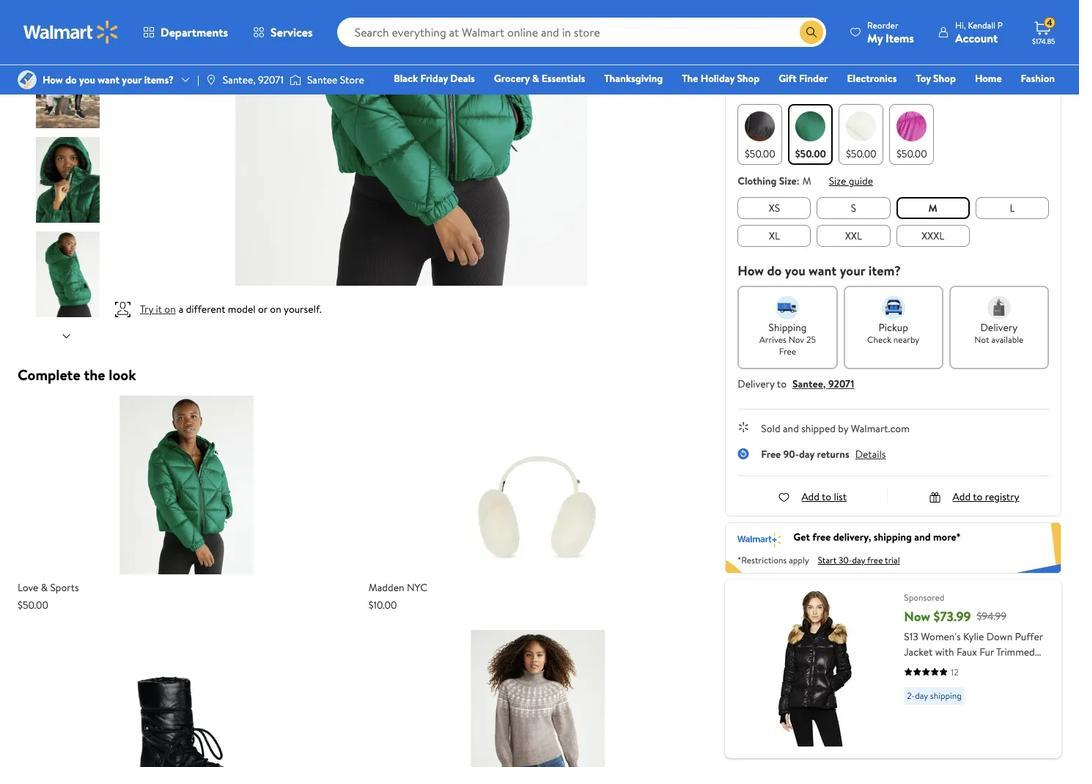 Task type: describe. For each thing, give the bounding box(es) containing it.
one debit link
[[936, 91, 999, 107]]

your for item?
[[840, 262, 866, 280]]

fashion registry
[[886, 71, 1055, 106]]

shipped
[[802, 422, 836, 436]]

shipping inside "now $73.99" group
[[930, 690, 962, 702]]

green
[[833, 81, 861, 95]]

& for love
[[41, 581, 48, 595]]

kylie
[[964, 630, 984, 644]]

fashion link
[[1015, 70, 1062, 87]]

m inside the "sponsored now $73.99 $94.99 s13 women's kylie down puffer jacket with faux fur trimmed hood m run small"
[[932, 661, 940, 675]]

walmart plus image
[[738, 530, 782, 548]]

2 size from the left
[[829, 174, 847, 188]]

clothing
[[738, 174, 777, 188]]

day for 90-
[[799, 447, 815, 462]]

start 30-day free trial
[[818, 554, 900, 567]]

more*
[[933, 530, 961, 545]]

next media item image
[[662, 33, 680, 50]]

$50.00 for third $50.00 button from right
[[795, 147, 826, 161]]

store
[[340, 73, 364, 87]]

p
[[998, 19, 1003, 31]]

0 vertical spatial m
[[803, 174, 812, 188]]

not
[[975, 334, 990, 346]]

items?
[[144, 73, 174, 87]]

down
[[987, 630, 1013, 644]]

$73.99
[[934, 608, 971, 626]]

1 horizontal spatial free
[[867, 554, 883, 567]]

l button
[[976, 197, 1049, 219]]

1 horizontal spatial on
[[270, 302, 281, 317]]

xxl button
[[817, 225, 891, 247]]

love & sports women's puffer jacket with hood, sizes xs-3xl - image 5 of 8 image
[[25, 232, 111, 318]]

puffer
[[1015, 630, 1043, 644]]

actual
[[738, 81, 767, 95]]

get free delivery, shipping and more*
[[794, 530, 961, 545]]

to for santee,
[[777, 377, 787, 392]]

intent image for pickup image
[[882, 296, 905, 320]]

list
[[834, 490, 847, 505]]

or
[[258, 302, 268, 317]]

nov
[[789, 334, 805, 346]]

& for grocery
[[532, 71, 539, 86]]

services
[[271, 24, 313, 40]]

30-
[[839, 554, 852, 567]]

shipping inside banner
[[874, 530, 912, 545]]

l
[[1010, 201, 1015, 216]]

run
[[943, 661, 960, 675]]

black friday deals link
[[387, 70, 482, 87]]

faux
[[957, 645, 977, 660]]

madden
[[369, 581, 404, 595]]

gift
[[779, 71, 797, 86]]

0 horizontal spatial on
[[164, 302, 176, 317]]

s
[[851, 201, 857, 216]]

image of item 1 image
[[18, 631, 357, 768]]

add for add to registry
[[953, 490, 971, 505]]

m inside button
[[929, 201, 938, 216]]

the holiday shop link
[[676, 70, 766, 87]]

get
[[794, 530, 810, 545]]

*restrictions apply
[[738, 554, 809, 567]]

registry link
[[880, 91, 930, 107]]

free inside shipping arrives nov 25 free
[[779, 345, 796, 358]]

2 shop from the left
[[934, 71, 956, 86]]

trial
[[885, 554, 900, 567]]

1 $50.00 button from the left
[[738, 104, 783, 165]]

xl
[[769, 229, 780, 243]]

details button
[[856, 447, 886, 462]]

toy shop link
[[910, 70, 963, 87]]

account
[[955, 30, 998, 46]]

$50.00 inside love & sports $50.00
[[18, 598, 48, 613]]

you for how do you want your item?
[[785, 262, 806, 280]]

add to registry button
[[930, 490, 1020, 505]]

0 vertical spatial 92071
[[258, 73, 284, 87]]

holiday
[[701, 71, 735, 86]]

4 $174.85
[[1033, 16, 1056, 46]]

items
[[886, 30, 914, 46]]

guide
[[849, 174, 873, 188]]

image of item 3 image
[[369, 631, 708, 768]]

xl button
[[738, 225, 811, 247]]

clothing size list
[[735, 194, 1052, 250]]

xs button
[[738, 197, 811, 219]]

sold and shipped by walmart.com
[[761, 422, 910, 436]]

you for how do you want your items?
[[79, 73, 95, 87]]

4
[[1047, 16, 1053, 29]]

trimmed
[[997, 645, 1035, 660]]

xxxl
[[922, 229, 945, 243]]

search icon image
[[806, 26, 818, 38]]

look
[[109, 365, 136, 385]]

$50.00 for third $50.00 button from left
[[846, 147, 877, 161]]

4 $50.00 button from the left
[[890, 104, 934, 165]]

black friday deals image
[[738, 39, 1049, 72]]

arrives
[[760, 334, 787, 346]]

love & sports $50.00
[[18, 581, 79, 613]]

xxxl button
[[897, 225, 970, 247]]

intent image for delivery image
[[988, 296, 1011, 320]]

: for size
[[797, 174, 800, 188]]

home
[[975, 71, 1002, 86]]

love & sports women's puffer jacket with hood, sizes xs-3xl - image 3 of 8 image
[[25, 43, 111, 128]]

black
[[394, 71, 418, 86]]

1 vertical spatial santee,
[[793, 377, 826, 392]]

carpet
[[800, 81, 831, 95]]

now
[[904, 608, 931, 626]]

essentials
[[542, 71, 585, 86]]

12
[[951, 666, 959, 679]]

90-
[[784, 447, 799, 462]]

fur
[[980, 645, 994, 660]]

: for color
[[794, 81, 797, 95]]

hi,
[[955, 19, 966, 31]]

grocery & essentials
[[494, 71, 585, 86]]

grocery
[[494, 71, 530, 86]]

fashion
[[1021, 71, 1055, 86]]

0 horizontal spatial free
[[813, 530, 831, 545]]

santee, 92071
[[223, 73, 284, 87]]

the
[[84, 365, 105, 385]]

walmart+ link
[[1005, 91, 1062, 107]]

$50.00 for 4th $50.00 button
[[897, 147, 927, 161]]



Task type: locate. For each thing, give the bounding box(es) containing it.
1 horizontal spatial size
[[829, 174, 847, 188]]

free left trial
[[867, 554, 883, 567]]

& right grocery
[[532, 71, 539, 86]]

0 vertical spatial you
[[79, 73, 95, 87]]

1 size from the left
[[779, 174, 797, 188]]

actual color : carpet green
[[738, 81, 861, 95]]

m left run
[[932, 661, 940, 675]]

free down shipping
[[779, 345, 796, 358]]

day inside the get free delivery, shipping and more* banner
[[852, 554, 865, 567]]

 image
[[18, 70, 37, 89], [290, 73, 301, 87]]

on right or
[[270, 302, 281, 317]]

shipping up trial
[[874, 530, 912, 545]]

xs
[[769, 201, 780, 216]]

shipping down '12' at the right bottom
[[930, 690, 962, 702]]

0 vertical spatial want
[[98, 73, 120, 87]]

0 vertical spatial shipping
[[874, 530, 912, 545]]

start
[[818, 554, 837, 567]]

1 horizontal spatial do
[[767, 262, 782, 280]]

sold
[[761, 422, 781, 436]]

m up xxxl at the top right
[[929, 201, 938, 216]]

with
[[935, 645, 954, 660]]

s13 women's kylie down puffer jacket with faux fur trimmed hood m run small image
[[737, 592, 893, 747]]

1 horizontal spatial your
[[840, 262, 866, 280]]

jacket
[[904, 645, 933, 660]]

to for list
[[822, 490, 832, 505]]

want left items?
[[98, 73, 120, 87]]

1 vertical spatial shipping
[[930, 690, 962, 702]]

home link
[[969, 70, 1009, 87]]

nyc
[[407, 581, 428, 595]]

1 horizontal spatial santee,
[[793, 377, 826, 392]]

check
[[867, 334, 892, 346]]

92071
[[258, 73, 284, 87], [829, 377, 855, 392]]

add left list
[[802, 490, 820, 505]]

1 vertical spatial do
[[767, 262, 782, 280]]

how do you want your item?
[[738, 262, 901, 280]]

1 vertical spatial want
[[809, 262, 837, 280]]

$50.00 button down carpet
[[789, 104, 833, 165]]

delivery to santee, 92071
[[738, 377, 855, 392]]

how down xl button
[[738, 262, 764, 280]]

intent image for shipping image
[[776, 296, 800, 320]]

& right the love at the bottom left
[[41, 581, 48, 595]]

reorder
[[868, 19, 899, 31]]

on left "a"
[[164, 302, 176, 317]]

0 horizontal spatial size
[[779, 174, 797, 188]]

santee, right |
[[223, 73, 256, 87]]

1 vertical spatial how
[[738, 262, 764, 280]]

Walmart Site-Wide search field
[[337, 18, 826, 47]]

2 horizontal spatial day
[[915, 690, 928, 702]]

0 horizontal spatial your
[[122, 73, 142, 87]]

92071 up by
[[829, 377, 855, 392]]

0 vertical spatial free
[[779, 345, 796, 358]]

add
[[802, 490, 820, 505], [953, 490, 971, 505]]

do for how do you want your items?
[[65, 73, 77, 87]]

want
[[98, 73, 120, 87], [809, 262, 837, 280]]

try
[[140, 302, 153, 317]]

m button
[[897, 197, 970, 219]]

madden nyc $10.00
[[369, 581, 428, 613]]

 image
[[205, 74, 217, 86]]

love & sports women's puffer jacket with hood, sizes xs-3xl image
[[177, 0, 646, 286]]

$50.00 button up guide
[[839, 104, 884, 165]]

delivery for to
[[738, 377, 775, 392]]

your left items?
[[122, 73, 142, 87]]

0 horizontal spatial want
[[98, 73, 120, 87]]

1 horizontal spatial shipping
[[930, 690, 962, 702]]

$50.00 down registry link
[[897, 147, 927, 161]]

0 vertical spatial delivery
[[981, 320, 1018, 335]]

nearby
[[894, 334, 920, 346]]

grocery & essentials link
[[488, 70, 592, 87]]

friday
[[421, 71, 448, 86]]

0 horizontal spatial delivery
[[738, 377, 775, 392]]

0 horizontal spatial do
[[65, 73, 77, 87]]

1 vertical spatial 92071
[[829, 377, 855, 392]]

how down the walmart image
[[43, 73, 63, 87]]

a
[[179, 302, 184, 317]]

2-
[[907, 690, 915, 702]]

0 vertical spatial do
[[65, 73, 77, 87]]

list containing love & sports
[[12, 396, 714, 768]]

image of item 2 image
[[369, 396, 708, 575]]

0 horizontal spatial how
[[43, 73, 63, 87]]

you up intent image for shipping
[[785, 262, 806, 280]]

deals
[[451, 71, 475, 86]]

1 horizontal spatial and
[[915, 530, 931, 545]]

list
[[12, 396, 714, 768]]

want for item?
[[809, 262, 837, 280]]

santee
[[307, 73, 338, 87]]

0 vertical spatial &
[[532, 71, 539, 86]]

to left list
[[822, 490, 832, 505]]

delivery up sold
[[738, 377, 775, 392]]

1 horizontal spatial 92071
[[829, 377, 855, 392]]

2 add from the left
[[953, 490, 971, 505]]

 image for how do you want your items?
[[18, 70, 37, 89]]

size guide button
[[829, 174, 873, 188]]

get free delivery, shipping and more* banner
[[725, 523, 1062, 574]]

1 vertical spatial your
[[840, 262, 866, 280]]

0 horizontal spatial you
[[79, 73, 95, 87]]

92071 down services popup button on the left top
[[258, 73, 284, 87]]

shipping
[[769, 320, 807, 335]]

day down delivery,
[[852, 554, 865, 567]]

yourself.
[[284, 302, 322, 317]]

1 horizontal spatial &
[[532, 71, 539, 86]]

services button
[[241, 15, 325, 50]]

day left returns at the bottom right of page
[[799, 447, 815, 462]]

list item
[[18, 396, 357, 613], [369, 396, 708, 613], [18, 631, 357, 768], [369, 631, 708, 768]]

&
[[532, 71, 539, 86], [41, 581, 48, 595]]

 image for santee store
[[290, 73, 301, 87]]

sports
[[50, 581, 79, 595]]

to for registry
[[973, 490, 983, 505]]

santee, down 25
[[793, 377, 826, 392]]

1 vertical spatial m
[[929, 201, 938, 216]]

departments button
[[131, 15, 241, 50]]

want for items?
[[98, 73, 120, 87]]

1 vertical spatial you
[[785, 262, 806, 280]]

1 horizontal spatial shop
[[934, 71, 956, 86]]

Search search field
[[337, 18, 826, 47]]

 image down the walmart image
[[18, 70, 37, 89]]

your for items?
[[122, 73, 142, 87]]

walmart.com
[[851, 422, 910, 436]]

your left item?
[[840, 262, 866, 280]]

finder
[[799, 71, 828, 86]]

add left registry
[[953, 490, 971, 505]]

do for how do you want your item?
[[767, 262, 782, 280]]

returns
[[817, 447, 850, 462]]

1 horizontal spatial how
[[738, 262, 764, 280]]

2 vertical spatial day
[[915, 690, 928, 702]]

1 vertical spatial free
[[867, 554, 883, 567]]

2 horizontal spatial to
[[973, 490, 983, 505]]

how for how do you want your item?
[[738, 262, 764, 280]]

$50.00 for 4th $50.00 button from the right
[[745, 147, 776, 161]]

list item containing madden nyc
[[369, 396, 708, 613]]

and right sold
[[783, 422, 799, 436]]

$50.00 button left the one
[[890, 104, 934, 165]]

0 vertical spatial your
[[122, 73, 142, 87]]

delivery,
[[834, 530, 871, 545]]

love & sports women's puffer jacket with hood, sizes xs-3xl - image 2 of 8 image
[[25, 0, 111, 34]]

add to registry
[[953, 490, 1020, 505]]

m up xs button at top right
[[803, 174, 812, 188]]

thanksgiving
[[604, 71, 663, 86]]

free right get
[[813, 530, 831, 545]]

2 vertical spatial m
[[932, 661, 940, 675]]

you down the walmart image
[[79, 73, 95, 87]]

2 $50.00 button from the left
[[789, 104, 833, 165]]

size left guide
[[829, 174, 847, 188]]

1 add from the left
[[802, 490, 820, 505]]

s button
[[817, 197, 891, 219]]

now $73.99 group
[[725, 580, 1062, 759]]

0 horizontal spatial day
[[799, 447, 815, 462]]

0 horizontal spatial 92071
[[258, 73, 284, 87]]

complete the look
[[18, 365, 136, 385]]

delivery inside delivery not available
[[981, 320, 1018, 335]]

add for add to list
[[802, 490, 820, 505]]

sponsored
[[904, 592, 945, 604]]

day for 30-
[[852, 554, 865, 567]]

1 vertical spatial delivery
[[738, 377, 775, 392]]

0 horizontal spatial &
[[41, 581, 48, 595]]

registry
[[886, 92, 924, 106]]

 image left santee
[[290, 73, 301, 87]]

try it on a different model or on yourself.
[[140, 302, 322, 317]]

1 horizontal spatial day
[[852, 554, 865, 567]]

$174.85
[[1033, 36, 1056, 46]]

and inside the get free delivery, shipping and more* banner
[[915, 530, 931, 545]]

my
[[868, 30, 883, 46]]

to left santee, 92071 button
[[777, 377, 787, 392]]

santee store
[[307, 73, 364, 87]]

$50.00 button up the clothing
[[738, 104, 783, 165]]

0 horizontal spatial and
[[783, 422, 799, 436]]

0 horizontal spatial add
[[802, 490, 820, 505]]

try it on button
[[140, 298, 176, 321]]

0 vertical spatial free
[[813, 530, 831, 545]]

$50.00 up guide
[[846, 147, 877, 161]]

0 horizontal spatial santee,
[[223, 73, 256, 87]]

size up xs button at top right
[[779, 174, 797, 188]]

shop
[[737, 71, 760, 86], [934, 71, 956, 86]]

next image image
[[60, 330, 72, 342]]

how
[[43, 73, 63, 87], [738, 262, 764, 280]]

1 vertical spatial day
[[852, 554, 865, 567]]

toy shop
[[916, 71, 956, 86]]

list item containing love & sports
[[18, 396, 357, 613]]

0 vertical spatial :
[[794, 81, 797, 95]]

0 vertical spatial santee,
[[223, 73, 256, 87]]

$50.00 button
[[738, 104, 783, 165], [789, 104, 833, 165], [839, 104, 884, 165], [890, 104, 934, 165]]

do down xl
[[767, 262, 782, 280]]

1 horizontal spatial to
[[822, 490, 832, 505]]

you
[[79, 73, 95, 87], [785, 262, 806, 280]]

different
[[186, 302, 225, 317]]

delivery not available
[[975, 320, 1024, 346]]

do down the walmart image
[[65, 73, 77, 87]]

1 vertical spatial &
[[41, 581, 48, 595]]

1 vertical spatial free
[[761, 447, 781, 462]]

shop right toy
[[934, 71, 956, 86]]

0 horizontal spatial to
[[777, 377, 787, 392]]

1 horizontal spatial add
[[953, 490, 971, 505]]

1 horizontal spatial  image
[[290, 73, 301, 87]]

women's
[[921, 630, 961, 644]]

details
[[856, 447, 886, 462]]

pickup check nearby
[[867, 320, 920, 346]]

love & sports women's puffer jacket with hood, sizes xs-3xl - image 4 of 8 image
[[25, 137, 111, 223]]

how for how do you want your items?
[[43, 73, 63, 87]]

black friday deals
[[394, 71, 475, 86]]

shop right holiday
[[737, 71, 760, 86]]

model
[[228, 302, 256, 317]]

walmart image
[[23, 21, 119, 44]]

want down the xxl button
[[809, 262, 837, 280]]

1 horizontal spatial you
[[785, 262, 806, 280]]

0 vertical spatial day
[[799, 447, 815, 462]]

1 horizontal spatial want
[[809, 262, 837, 280]]

to
[[777, 377, 787, 392], [822, 490, 832, 505], [973, 490, 983, 505]]

free left "90-"
[[761, 447, 781, 462]]

add to list
[[802, 490, 847, 505]]

on
[[164, 302, 176, 317], [270, 302, 281, 317]]

xxl
[[846, 229, 862, 243]]

$50.00 up the clothing
[[745, 147, 776, 161]]

1 horizontal spatial delivery
[[981, 320, 1018, 335]]

your
[[122, 73, 142, 87], [840, 262, 866, 280]]

3 $50.00 button from the left
[[839, 104, 884, 165]]

walmart+
[[1012, 92, 1055, 106]]

$50.00 down the love at the bottom left
[[18, 598, 48, 613]]

thanksgiving link
[[598, 70, 670, 87]]

*restrictions
[[738, 554, 787, 567]]

actual color list
[[735, 101, 1052, 168]]

electronics link
[[841, 70, 904, 87]]

to left registry
[[973, 490, 983, 505]]

day inside "now $73.99" group
[[915, 690, 928, 702]]

one debit
[[943, 92, 992, 106]]

1 vertical spatial :
[[797, 174, 800, 188]]

and left more* on the right
[[915, 530, 931, 545]]

delivery for not
[[981, 320, 1018, 335]]

free 90-day returns details
[[761, 447, 886, 462]]

toy
[[916, 71, 931, 86]]

clothing size : m
[[738, 174, 812, 188]]

0 horizontal spatial shipping
[[874, 530, 912, 545]]

1 vertical spatial and
[[915, 530, 931, 545]]

0 vertical spatial and
[[783, 422, 799, 436]]

day down hood
[[915, 690, 928, 702]]

0 horizontal spatial  image
[[18, 70, 37, 89]]

the holiday shop
[[682, 71, 760, 86]]

1 shop from the left
[[737, 71, 760, 86]]

$10.00
[[369, 598, 397, 613]]

0 vertical spatial how
[[43, 73, 63, 87]]

& inside love & sports $50.00
[[41, 581, 48, 595]]

$50.00 up clothing size : m
[[795, 147, 826, 161]]

image of item 0 image
[[18, 396, 357, 575]]

item?
[[869, 262, 901, 280]]

pickup
[[879, 320, 908, 335]]

0 horizontal spatial shop
[[737, 71, 760, 86]]

delivery down intent image for delivery
[[981, 320, 1018, 335]]



Task type: vqa. For each thing, say whether or not it's contained in the screenshot.
Toys inside the 'Learning & Development Toys'
no



